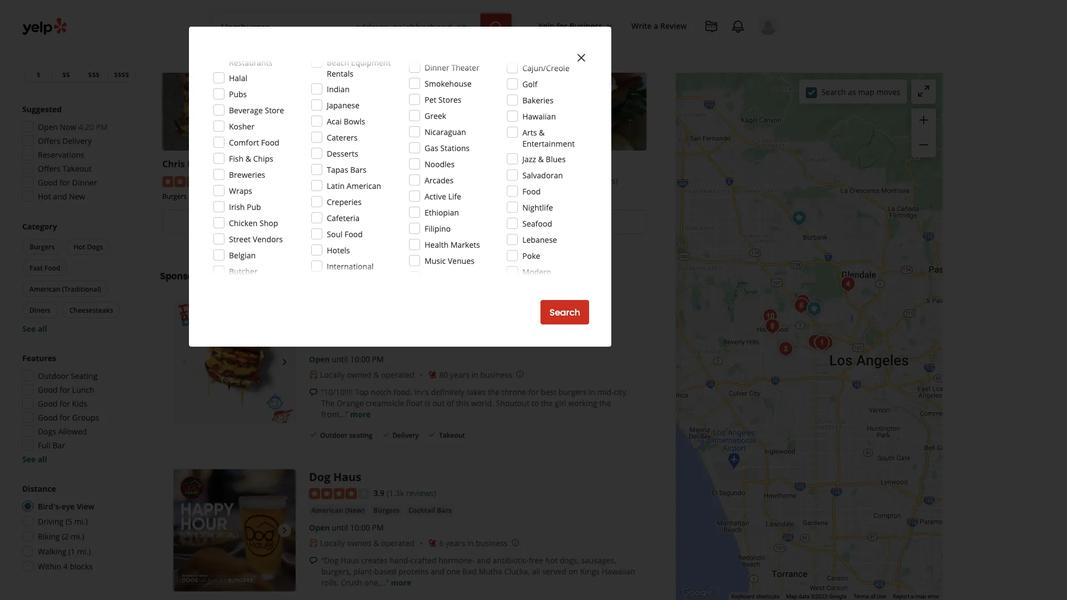 Task type: describe. For each thing, give the bounding box(es) containing it.
pm down filipino
[[430, 235, 442, 245]]

search for search
[[550, 306, 580, 319]]

"dog
[[321, 555, 339, 566]]

cocktail bars button
[[406, 505, 454, 516]]

creamsicle
[[366, 398, 404, 408]]

open for "dog haus creates hand-crafted hormone- and antibiotic-free hot dogs, sausages, burgers, plant-based proteins and one bad mutha clucka, all served on kings hawaiian rolls. crush one,…"
[[309, 522, 330, 533]]

hot for hot dogs
[[74, 242, 85, 251]]

0 vertical spatial irv's burgers image
[[759, 305, 781, 328]]

pm for reservations
[[96, 121, 108, 132]]

eye
[[61, 501, 75, 512]]

american inside search dialog
[[347, 180, 381, 191]]

1 horizontal spatial the
[[541, 398, 553, 408]]

mutha
[[479, 566, 502, 577]]

1 vertical spatial (1.3k reviews)
[[387, 488, 436, 498]]

chips
[[253, 153, 273, 164]]

good for good for dinner
[[38, 177, 58, 188]]

good for good for lunch
[[38, 384, 58, 395]]

for the win image
[[791, 291, 814, 313]]

now inside burgers, fast food order now
[[408, 216, 428, 229]]

all inside "dog haus creates hand-crafted hormone- and antibiotic-free hot dogs, sausages, burgers, plant-based proteins and one bad mutha clucka, all served on kings hawaiian rolls. crush one,…"
[[532, 566, 540, 577]]

chris n' eddy's link
[[162, 158, 226, 170]]

active
[[425, 191, 446, 201]]

1 order from the left
[[217, 216, 242, 229]]

mid-
[[476, 337, 492, 348]]

for inside "10/10!!!! top notch food. irv's definitely takes the throne for best burgers in mid-city. the orange creamsicle float is out of this world. shoutout to the girl working the front…"
[[528, 387, 539, 397]]

0 vertical spatial view
[[538, 216, 559, 229]]

irish
[[229, 201, 245, 212]]

slideshow element for "10/10!!!! top notch food. irv's definitely takes the throne for best burgers in mid-city. the orange creamsicle float is out of this world. shoutout to the girl working the front…"
[[173, 301, 296, 423]]

& up 'creates'
[[373, 538, 379, 549]]

hawaiian inside search dialog
[[522, 111, 556, 121]]

0 horizontal spatial the
[[488, 387, 500, 397]]

keyboard
[[731, 593, 755, 600]]

pop-up restaurants
[[229, 46, 272, 68]]

for for business
[[556, 20, 567, 31]]

in for 80 years in business
[[472, 370, 478, 380]]

nexx
[[327, 158, 349, 170]]

shortcuts
[[756, 593, 780, 600]]

filipino
[[425, 223, 451, 234]]

world.
[[471, 398, 494, 408]]

for for kids
[[60, 398, 70, 409]]

haus for dog
[[333, 469, 361, 485]]

2 horizontal spatial and
[[477, 555, 491, 566]]

chicken shop
[[229, 218, 278, 228]]

see for features
[[22, 454, 36, 464]]

$$$$
[[114, 70, 129, 79]]

10:00 for top
[[350, 354, 370, 365]]

burgers down 4.1 star rating image
[[491, 192, 516, 201]]

see all for features
[[22, 454, 47, 464]]

home services
[[296, 49, 350, 60]]

proteins
[[398, 566, 429, 577]]

6 years in business
[[439, 538, 508, 549]]

yelp for business button
[[534, 16, 618, 36]]

until up belgian
[[226, 235, 242, 245]]

"10/10!!!! top notch food. irv's definitely takes the throne for best burgers in mid-city. the orange creamsicle float is out of this world. shoutout to the girl working the front…"
[[321, 387, 628, 420]]

best
[[541, 387, 556, 397]]

biking
[[38, 531, 60, 542]]

diners button
[[22, 302, 58, 318]]

now for open
[[60, 121, 76, 132]]

within
[[38, 561, 61, 572]]

24 chevron down v2 image for restaurants
[[265, 48, 279, 61]]

& up notch
[[373, 370, 379, 380]]

seafood
[[522, 218, 552, 229]]

bars for cocktail bars
[[437, 506, 452, 515]]

pm right 9:00
[[592, 235, 604, 245]]

0 vertical spatial (1.3k reviews)
[[404, 175, 453, 186]]

good for good for kids
[[38, 398, 58, 409]]

beverage
[[229, 105, 263, 115]]

more link for the
[[350, 409, 371, 420]]

1 horizontal spatial and
[[431, 566, 445, 577]]

until left '10:30'
[[390, 235, 406, 245]]

order now
[[217, 216, 263, 229]]

jazz
[[522, 154, 536, 164]]

to
[[531, 398, 539, 408]]

home
[[296, 49, 318, 60]]

cocktail
[[408, 506, 435, 515]]

business for antibiotic-
[[476, 538, 508, 549]]

all for category
[[38, 323, 47, 334]]

irv's burgers image
[[173, 301, 296, 423]]

& for fish
[[245, 153, 251, 164]]

see for category
[[22, 323, 36, 334]]

next image for "dog
[[278, 524, 291, 537]]

offers for offers delivery
[[38, 135, 60, 146]]

cajun/creole
[[522, 63, 570, 73]]

within 4 blocks
[[38, 561, 93, 572]]

years for 80
[[450, 370, 470, 380]]

locally owned & operated for notch
[[320, 370, 414, 380]]

& for jazz
[[538, 154, 544, 164]]

0 vertical spatial and
[[53, 191, 67, 201]]

0 horizontal spatial dinner
[[72, 177, 97, 188]]

theater
[[451, 62, 479, 73]]

hot for hot and new
[[38, 191, 51, 201]]

one,…"
[[364, 577, 389, 588]]

burger for order now
[[352, 158, 382, 170]]

& for arts
[[539, 127, 545, 138]]

dogs allowed
[[38, 426, 87, 437]]

1 vertical spatial business
[[561, 216, 600, 229]]

juicy j's image
[[815, 332, 837, 354]]

bowls
[[344, 116, 365, 126]]

stores
[[438, 94, 461, 105]]

mi.) for driving (5 mi.)
[[74, 516, 88, 527]]

(new)
[[345, 506, 365, 515]]

(1.3k right 3.9
[[387, 488, 404, 498]]

hawaiian inside "dog haus creates hand-crafted hormone- and antibiotic-free hot dogs, sausages, burgers, plant-based proteins and one bad mutha clucka, all served on kings hawaiian rolls. crush one,…"
[[602, 566, 635, 577]]

1 horizontal spatial delivery
[[393, 430, 419, 440]]

greek
[[425, 110, 446, 121]]

caterers
[[327, 132, 358, 143]]

group containing suggested
[[19, 103, 138, 205]]

previous image for "10/10!!!! top notch food. irv's definitely takes the throne for best burgers in mid-city. the orange creamsicle float is out of this world. shoutout to the girl working the front…"
[[178, 356, 191, 369]]

3.9 star rating image
[[309, 488, 369, 499]]

hotels
[[327, 245, 350, 255]]

review
[[660, 20, 687, 31]]

years for 6
[[446, 538, 465, 549]]

projects image
[[705, 20, 718, 33]]

international grocery
[[327, 261, 374, 283]]

american (new) button
[[309, 505, 367, 516]]

hormone-
[[439, 555, 475, 566]]

map
[[786, 593, 797, 600]]

more for proteins
[[391, 577, 411, 588]]

served
[[542, 566, 567, 577]]

open left street in the top of the page
[[203, 235, 224, 245]]

2 horizontal spatial the
[[599, 398, 611, 408]]

wilshire
[[492, 337, 521, 348]]

distance
[[22, 483, 56, 494]]

1 vertical spatial dogs
[[38, 426, 56, 437]]

until left 9:00
[[557, 235, 573, 245]]

kosher
[[229, 121, 254, 131]]

american (traditional) button
[[22, 281, 108, 297]]

nightlife
[[522, 202, 553, 213]]

16 locally owned v2 image
[[309, 371, 318, 379]]

auto
[[383, 49, 400, 60]]

16 years in business v2 image for 80
[[428, 371, 437, 379]]

burgers down category at the left top of page
[[29, 242, 55, 251]]

operated for hand-
[[381, 538, 414, 549]]

map data ©2023 google
[[786, 593, 847, 600]]

wraps
[[229, 185, 252, 196]]

new
[[69, 191, 85, 201]]

owned for top
[[347, 370, 371, 380]]

dogs inside hot dogs button
[[87, 242, 103, 251]]

out
[[432, 398, 445, 408]]

"dog haus creates hand-crafted hormone- and antibiotic-free hot dogs, sausages, burgers, plant-based proteins and one bad mutha clucka, all served on kings hawaiian rolls. crush one,…"
[[321, 555, 635, 588]]

reviews) up the cocktail
[[406, 488, 436, 498]]

mid-wilshire
[[476, 337, 521, 348]]

google
[[829, 593, 847, 600]]

(1.3k left arcades
[[404, 175, 422, 186]]

beverage store
[[229, 105, 284, 115]]

halal
[[229, 73, 247, 83]]

all for features
[[38, 454, 47, 464]]

terms of use
[[853, 593, 886, 600]]

order now link for chris n' eddy's
[[162, 210, 318, 234]]

in for 6 years in business
[[467, 538, 474, 549]]

reservations
[[38, 149, 84, 160]]

allowed
[[58, 426, 87, 437]]

fast inside burgers, fast food order now
[[355, 192, 367, 201]]

report a map error
[[893, 593, 939, 600]]

more for the
[[350, 409, 371, 420]]

breweries
[[229, 169, 265, 180]]

google image
[[679, 586, 715, 600]]

life
[[448, 191, 461, 201]]

belgian
[[229, 250, 256, 260]]

city.
[[614, 387, 628, 397]]

see all button for features
[[22, 454, 47, 464]]

modern
[[522, 267, 551, 277]]

dog
[[309, 469, 330, 485]]

orange
[[337, 398, 364, 408]]

map region
[[537, 0, 964, 600]]

american for american (traditional)
[[29, 284, 60, 293]]

now for order
[[244, 216, 263, 229]]

of inside "10/10!!!! top notch food. irv's definitely takes the throne for best burgers in mid-city. the orange creamsicle float is out of this world. shoutout to the girl working the front…"
[[447, 398, 454, 408]]

write
[[631, 20, 652, 31]]



Task type: locate. For each thing, give the bounding box(es) containing it.
& right fish
[[245, 153, 251, 164]]

2 16 years in business v2 image from the top
[[428, 539, 437, 548]]

1 locally owned & operated from the top
[[320, 370, 414, 380]]

1 order now link from the left
[[162, 210, 318, 234]]

kings
[[580, 566, 600, 577]]

0 horizontal spatial fast
[[29, 263, 43, 272]]

open until 10:00 pm for "10/10!!!!
[[309, 354, 384, 365]]

1 open until 10:00 pm from the top
[[309, 354, 384, 365]]

0 vertical spatial operated
[[381, 370, 414, 380]]

international
[[327, 261, 374, 272]]

bakeries
[[522, 95, 553, 105]]

food inside burgers, fast food order now
[[369, 192, 385, 201]]

order now link for nexx burger
[[327, 210, 482, 234]]

group
[[19, 103, 138, 205], [911, 108, 936, 157], [20, 221, 138, 334], [19, 352, 138, 465]]

see all button down diners button
[[22, 323, 47, 334]]

soul food
[[327, 229, 363, 239]]

2 16 checkmark v2 image from the left
[[428, 430, 437, 439]]

notifications image
[[731, 20, 745, 33]]

16 checkmark v2 image
[[381, 430, 390, 439], [428, 430, 437, 439]]

irv's
[[414, 387, 429, 397]]

0 vertical spatial 16 years in business v2 image
[[428, 371, 437, 379]]

dinner up new
[[72, 177, 97, 188]]

2 next image from the top
[[278, 524, 291, 537]]

1 horizontal spatial search
[[821, 87, 846, 97]]

haus inside "dog haus creates hand-crafted hormone- and antibiotic-free hot dogs, sausages, burgers, plant-based proteins and one bad mutha clucka, all served on kings hawaiian rolls. crush one,…"
[[341, 555, 359, 566]]

dog haus image
[[173, 469, 296, 592]]

1 vertical spatial slideshow element
[[173, 469, 296, 592]]

next image
[[278, 356, 291, 369], [278, 524, 291, 537]]

0 vertical spatial see all button
[[22, 323, 47, 334]]

for for lunch
[[60, 384, 70, 395]]

more link down orange
[[350, 409, 371, 420]]

modern european
[[522, 267, 558, 288]]

user actions element
[[529, 14, 794, 82]]

equipment
[[351, 57, 391, 68]]

keyboard shortcuts
[[731, 593, 780, 600]]

the up world.
[[488, 387, 500, 397]]

hook burger image
[[788, 207, 810, 229]]

(1
[[68, 546, 75, 557]]

0 vertical spatial 10:00
[[350, 354, 370, 365]]

1 see all from the top
[[22, 323, 47, 334]]

see down diners button
[[22, 323, 36, 334]]

restaurants inside the restaurants link
[[220, 49, 263, 60]]

morrison atwater village image
[[837, 273, 859, 295]]

throne
[[502, 387, 526, 397]]

burgers button
[[22, 238, 62, 255], [371, 505, 402, 516]]

see all for category
[[22, 323, 47, 334]]

map for error
[[915, 593, 926, 600]]

n'
[[187, 158, 196, 170]]

working
[[568, 398, 597, 408]]

open
[[38, 121, 58, 132], [203, 235, 224, 245], [534, 235, 555, 245], [309, 354, 330, 365], [309, 522, 330, 533]]

&
[[539, 127, 545, 138], [245, 153, 251, 164], [538, 154, 544, 164], [373, 370, 379, 380], [373, 538, 379, 549]]

0 horizontal spatial hawaiian
[[522, 111, 556, 121]]

auto services
[[383, 49, 432, 60]]

24 chevron down v2 image right up
[[265, 48, 279, 61]]

services right auto
[[402, 49, 432, 60]]

1 vertical spatial fast
[[29, 263, 43, 272]]

4:20
[[78, 121, 94, 132]]

previous image
[[178, 356, 191, 369], [178, 524, 191, 537]]

business up 9:00
[[561, 216, 600, 229]]

order down irish
[[217, 216, 242, 229]]

full bar
[[38, 440, 65, 450]]

burgers button down 3.9
[[371, 505, 402, 516]]

burger for view business
[[517, 158, 547, 170]]

haus up '3.9 star rating' image
[[333, 469, 361, 485]]

outdoor
[[38, 370, 69, 381], [320, 430, 347, 440]]

1 vertical spatial mi.)
[[71, 531, 84, 542]]

2 vertical spatial mi.)
[[77, 546, 91, 557]]

see up distance
[[22, 454, 36, 464]]

search image
[[489, 21, 503, 34]]

2 see all button from the top
[[22, 454, 47, 464]]

see all button for category
[[22, 323, 47, 334]]

0 horizontal spatial a
[[654, 20, 658, 31]]

for for groups
[[60, 412, 70, 423]]

burgers down 3.9
[[373, 506, 399, 515]]

hollywood burger image
[[790, 295, 813, 317]]

comfort food
[[229, 137, 279, 148]]

0 vertical spatial american
[[347, 180, 381, 191]]

1 vertical spatial dinner
[[72, 177, 97, 188]]

burgers down 4.5 star rating image
[[162, 192, 187, 201]]

0 horizontal spatial order now link
[[162, 210, 318, 234]]

slideshow element for "dog haus creates hand-crafted hormone- and antibiotic-free hot dogs, sausages, burgers, plant-based proteins and one bad mutha clucka, all served on kings hawaiian rolls. crush one,…"
[[173, 469, 296, 592]]

view inside option group
[[77, 501, 94, 512]]

hot
[[545, 555, 558, 566]]

2 offers from the top
[[38, 163, 60, 174]]

mi.) for walking (1 mi.)
[[77, 546, 91, 557]]

hot down good for dinner
[[38, 191, 51, 201]]

until
[[226, 235, 242, 245], [390, 235, 406, 245], [557, 235, 573, 245], [332, 354, 348, 365], [332, 522, 348, 533]]

butcher
[[229, 266, 258, 277]]

hot dogs
[[74, 242, 103, 251]]

0 vertical spatial hawaiian
[[522, 111, 556, 121]]

16 speech v2 image for "dog
[[309, 556, 318, 565]]

business for the
[[480, 370, 512, 380]]

now up '10:30'
[[408, 216, 428, 229]]

bars for tapas bars
[[350, 164, 367, 175]]

24 chevron down v2 image inside the restaurants link
[[265, 48, 279, 61]]

markets
[[451, 239, 480, 250]]

0 vertical spatial a
[[654, 20, 658, 31]]

restaurants inside search dialog
[[229, 57, 272, 68]]

1 vertical spatial offers
[[38, 163, 60, 174]]

more down proteins
[[391, 577, 411, 588]]

2 order from the left
[[381, 216, 406, 229]]

1 vertical spatial owned
[[347, 538, 371, 549]]

(1.3k reviews)
[[404, 175, 453, 186], [387, 488, 436, 498]]

in up takes
[[472, 370, 478, 380]]

locally owned & operated for creates
[[320, 538, 414, 549]]

2 locally owned & operated from the top
[[320, 538, 414, 549]]

food down 4 star rating image
[[369, 192, 385, 201]]

services up rentals
[[320, 49, 350, 60]]

pop-
[[229, 46, 246, 56]]

fish & chips
[[229, 153, 273, 164]]

1 horizontal spatial burgers button
[[371, 505, 402, 516]]

1 horizontal spatial dinner
[[425, 62, 449, 73]]

24 chevron down v2 image right beach
[[352, 48, 365, 61]]

1 previous image from the top
[[178, 356, 191, 369]]

business up antibiotic-
[[476, 538, 508, 549]]

2 vertical spatial and
[[431, 566, 445, 577]]

open up 16 locally owned v2 image
[[309, 354, 330, 365]]

0 horizontal spatial burgers button
[[22, 238, 62, 255]]

0 vertical spatial takeout
[[62, 163, 92, 174]]

4.1 (1.3k reviews)
[[556, 175, 618, 186]]

16 chevron down v2 image
[[605, 22, 614, 30]]

1 owned from the top
[[347, 370, 371, 380]]

for down good for kids
[[60, 412, 70, 423]]

1 burger from the left
[[352, 158, 382, 170]]

1 horizontal spatial order
[[381, 216, 406, 229]]

hot inside button
[[74, 242, 85, 251]]

good down good for lunch
[[38, 398, 58, 409]]

1 vertical spatial search
[[550, 306, 580, 319]]

the down mid-
[[599, 398, 611, 408]]

burgers button down category at the left top of page
[[22, 238, 62, 255]]

0 vertical spatial delivery
[[62, 135, 92, 146]]

monty's good burger image
[[804, 331, 826, 353]]

food up american (traditional)
[[44, 263, 60, 272]]

1 vertical spatial business
[[476, 538, 508, 549]]

16 years in business v2 image left '6'
[[428, 539, 437, 548]]

trophies burger club image
[[761, 315, 784, 338]]

mi.) for biking (2 mi.)
[[71, 531, 84, 542]]

tapas
[[327, 164, 348, 175]]

0 vertical spatial previous image
[[178, 356, 191, 369]]

1 see all button from the top
[[22, 323, 47, 334]]

1 vertical spatial haus
[[341, 555, 359, 566]]

mi.) right (5
[[74, 516, 88, 527]]

takeout
[[62, 163, 92, 174], [439, 430, 465, 440]]

haus up burgers,
[[341, 555, 359, 566]]

food for fast food
[[44, 263, 60, 272]]

2 locally from the top
[[320, 538, 345, 549]]

1 horizontal spatial of
[[870, 593, 875, 600]]

(5
[[66, 516, 72, 527]]

all down free
[[532, 566, 540, 577]]

category
[[22, 221, 57, 231]]

16 speech v2 image
[[309, 388, 318, 397], [309, 556, 318, 565]]

search as map moves
[[821, 87, 900, 97]]

1 vertical spatial and
[[477, 555, 491, 566]]

1 vertical spatial hawaiian
[[602, 566, 635, 577]]

1 vertical spatial 16 speech v2 image
[[309, 556, 318, 565]]

outdoor up good for lunch
[[38, 370, 69, 381]]

0 horizontal spatial order
[[217, 216, 242, 229]]

mid-
[[597, 387, 614, 397]]

dogs up the (traditional)
[[87, 242, 103, 251]]

search inside button
[[550, 306, 580, 319]]

2 open until 10:00 pm from the top
[[309, 522, 384, 533]]

1 offers from the top
[[38, 135, 60, 146]]

zoom out image
[[917, 138, 930, 151]]

& inside arts & entertainment
[[539, 127, 545, 138]]

terms
[[853, 593, 869, 600]]

0 horizontal spatial delivery
[[62, 135, 92, 146]]

1 slideshow element from the top
[[173, 301, 296, 423]]

a right report
[[911, 593, 914, 600]]

mi.) right (2
[[71, 531, 84, 542]]

latin
[[327, 180, 345, 191]]

a for write
[[654, 20, 658, 31]]

2 see all from the top
[[22, 454, 47, 464]]

pet stores
[[425, 94, 461, 105]]

16 years in business v2 image left 80
[[428, 371, 437, 379]]

0 horizontal spatial map
[[858, 87, 874, 97]]

4 star rating image
[[327, 176, 387, 187]]

order up until 10:30 pm
[[381, 216, 406, 229]]

1 16 years in business v2 image from the top
[[428, 371, 437, 379]]

0 vertical spatial locally
[[320, 370, 345, 380]]

1 horizontal spatial hot
[[74, 242, 85, 251]]

16 speech v2 image left "dog
[[309, 556, 318, 565]]

food
[[261, 137, 279, 148], [522, 186, 541, 196], [369, 192, 385, 201], [345, 229, 363, 239], [44, 263, 60, 272]]

16 speech v2 image for "10/10!!!!
[[309, 388, 318, 397]]

food up chips
[[261, 137, 279, 148]]

close image
[[575, 51, 588, 64]]

a for report
[[911, 593, 914, 600]]

driving
[[38, 516, 64, 527]]

map for moves
[[858, 87, 874, 97]]

1 horizontal spatial more
[[391, 577, 411, 588]]

locally for "dog
[[320, 538, 345, 549]]

0 horizontal spatial more
[[350, 409, 371, 420]]

hawaiian down "sausages,"
[[602, 566, 635, 577]]

reviews) up "active"
[[424, 175, 453, 186]]

1 vertical spatial outdoor
[[320, 430, 347, 440]]

0 vertical spatial map
[[858, 87, 874, 97]]

0 vertical spatial search
[[821, 87, 846, 97]]

for inside button
[[556, 20, 567, 31]]

zoom in image
[[917, 113, 930, 127]]

pet
[[425, 94, 436, 105]]

0 vertical spatial in
[[472, 370, 478, 380]]

10:00
[[350, 354, 370, 365], [350, 522, 370, 533]]

1 vertical spatial next image
[[278, 524, 291, 537]]

group containing category
[[20, 221, 138, 334]]

slideshow element
[[173, 301, 296, 423], [173, 469, 296, 592]]

1 16 speech v2 image from the top
[[309, 388, 318, 397]]

(traditional)
[[62, 284, 101, 293]]

1 horizontal spatial american
[[311, 506, 343, 515]]

irv's burgers image
[[759, 305, 781, 328], [775, 338, 797, 360]]

0 vertical spatial open until 10:00 pm
[[309, 354, 384, 365]]

24 chevron down v2 image
[[265, 48, 279, 61], [352, 48, 365, 61]]

operated
[[381, 370, 414, 380], [381, 538, 414, 549]]

4 good from the top
[[38, 412, 58, 423]]

salvadoran
[[522, 170, 563, 180]]

10:00 for haus
[[350, 522, 370, 533]]

now up offers delivery
[[60, 121, 76, 132]]

pm for "dog haus creates hand-crafted hormone- and antibiotic-free hot dogs, sausages, burgers, plant-based proteins and one bad mutha clucka, all served on kings hawaiian rolls. crush one,…"
[[372, 522, 384, 533]]

1 vertical spatial a
[[911, 593, 914, 600]]

owned for haus
[[347, 538, 371, 549]]

next image for "10/10!!!!
[[278, 356, 291, 369]]

locally owned & operated up 'creates'
[[320, 538, 414, 549]]

1 horizontal spatial order now link
[[327, 210, 482, 234]]

search dialog
[[0, 0, 1067, 600]]

order inside burgers, fast food order now
[[381, 216, 406, 229]]

1 good from the top
[[38, 177, 58, 188]]

0 vertical spatial fast
[[355, 192, 367, 201]]

1 see from the top
[[22, 323, 36, 334]]

for up good for kids
[[60, 384, 70, 395]]

results
[[210, 270, 243, 283]]

open up 16 locally owned v2 icon
[[309, 522, 330, 533]]

see all down diners button
[[22, 323, 47, 334]]

& right arts
[[539, 127, 545, 138]]

food for soul food
[[345, 229, 363, 239]]

crush
[[341, 577, 362, 588]]

0 horizontal spatial outdoor
[[38, 370, 69, 381]]

bars inside the cocktail bars button
[[437, 506, 452, 515]]

see all button down full
[[22, 454, 47, 464]]

4.5 star rating image
[[162, 176, 222, 187]]

0 horizontal spatial of
[[447, 398, 454, 408]]

burgers
[[558, 387, 587, 397]]

and up mutha
[[477, 555, 491, 566]]

16 years in business v2 image
[[428, 371, 437, 379], [428, 539, 437, 548]]

see
[[22, 323, 36, 334], [22, 454, 36, 464]]

0 vertical spatial burgers button
[[22, 238, 62, 255]]

"10/10!!!!
[[321, 387, 353, 397]]

16 checkmark v2 image for delivery
[[381, 430, 390, 439]]

see all button
[[22, 323, 47, 334], [22, 454, 47, 464]]

map
[[858, 87, 874, 97], [915, 593, 926, 600]]

chris n' eddy's image
[[803, 298, 825, 320], [803, 298, 825, 320]]

0 vertical spatial more link
[[350, 409, 371, 420]]

takeout down this
[[439, 430, 465, 440]]

dogs up full
[[38, 426, 56, 437]]

blocks
[[70, 561, 93, 572]]

0 horizontal spatial now
[[60, 121, 76, 132]]

filters
[[22, 26, 50, 38]]

0 horizontal spatial takeout
[[62, 163, 92, 174]]

open for reservations
[[38, 121, 58, 132]]

0 horizontal spatial bars
[[350, 164, 367, 175]]

food for comfort food
[[261, 137, 279, 148]]

0 vertical spatial see all
[[22, 323, 47, 334]]

2 10:00 from the top
[[350, 522, 370, 533]]

1 horizontal spatial takeout
[[439, 430, 465, 440]]

american for american (new)
[[311, 506, 343, 515]]

map left error
[[915, 593, 926, 600]]

definitely
[[431, 387, 465, 397]]

16 checkmark v2 image
[[309, 430, 318, 439]]

report
[[893, 593, 909, 600]]

nexx burger image
[[941, 435, 963, 457]]

and left one
[[431, 566, 445, 577]]

offers for offers takeout
[[38, 163, 60, 174]]

2 services from the left
[[402, 49, 432, 60]]

16 checkmark v2 image right seating
[[381, 430, 390, 439]]

until down the american (new) link
[[332, 522, 348, 533]]

pub
[[247, 201, 261, 212]]

dog haus
[[309, 469, 361, 485]]

0 vertical spatial all
[[38, 323, 47, 334]]

0 vertical spatial business
[[569, 20, 602, 31]]

restaurants up halal
[[220, 49, 263, 60]]

2 horizontal spatial american
[[347, 180, 381, 191]]

1 vertical spatial see
[[22, 454, 36, 464]]

dinner inside search dialog
[[425, 62, 449, 73]]

search down european
[[550, 306, 580, 319]]

smokehouse
[[425, 78, 472, 89]]

pm right the 4:20
[[96, 121, 108, 132]]

0 vertical spatial locally owned & operated
[[320, 370, 414, 380]]

1 vertical spatial view
[[77, 501, 94, 512]]

1 10:00 from the top
[[350, 354, 370, 365]]

for down the offers takeout
[[60, 177, 70, 188]]

american down the tapas bars
[[347, 180, 381, 191]]

chris n' eddy's
[[162, 158, 226, 170]]

1 vertical spatial operated
[[381, 538, 414, 549]]

good for groups
[[38, 412, 99, 423]]

24 chevron down v2 image inside home services link
[[352, 48, 365, 61]]

0 horizontal spatial american
[[29, 284, 60, 293]]

services for auto services
[[402, 49, 432, 60]]

0 horizontal spatial more link
[[350, 409, 371, 420]]

open until 10:00 pm for "dog
[[309, 522, 384, 533]]

gas stations
[[425, 143, 470, 153]]

2 see from the top
[[22, 454, 36, 464]]

of left use
[[870, 593, 875, 600]]

1 vertical spatial more link
[[391, 577, 411, 588]]

food right soul
[[345, 229, 363, 239]]

16 locally owned v2 image
[[309, 539, 318, 548]]

2 slideshow element from the top
[[173, 469, 296, 592]]

health markets
[[425, 239, 480, 250]]

irv's burgers image
[[775, 338, 797, 360]]

bars up 4 star rating image
[[350, 164, 367, 175]]

search left as
[[821, 87, 846, 97]]

open until 10:00 pm up "10/10!!!!
[[309, 354, 384, 365]]

1 vertical spatial see all
[[22, 454, 47, 464]]

1 vertical spatial locally
[[320, 538, 345, 549]]

haus for "dog
[[341, 555, 359, 566]]

4.1 star rating image
[[491, 176, 551, 187]]

1 horizontal spatial hawaiian
[[602, 566, 635, 577]]

pm down the burgers link
[[372, 522, 384, 533]]

open down the suggested
[[38, 121, 58, 132]]

years right 80
[[450, 370, 470, 380]]

bird's-
[[38, 501, 61, 512]]

2 16 speech v2 image from the top
[[309, 556, 318, 565]]

1 vertical spatial delivery
[[393, 430, 419, 440]]

0 vertical spatial outdoor
[[38, 370, 69, 381]]

16 years in business v2 image for 6
[[428, 539, 437, 548]]

business categories element
[[211, 40, 778, 72]]

more link for proteins
[[391, 577, 411, 588]]

search for search as map moves
[[821, 87, 846, 97]]

0 horizontal spatial 24 chevron down v2 image
[[265, 48, 279, 61]]

rentals
[[327, 68, 354, 79]]

cassell's hamburgers image
[[811, 332, 833, 354]]

open for "10/10!!!! top notch food. irv's definitely takes the throne for best burgers in mid-city. the orange creamsicle float is out of this world. shoutout to the girl working the front…"
[[309, 354, 330, 365]]

good up 'dogs allowed'
[[38, 412, 58, 423]]

business left 16 chevron down v2 icon
[[569, 20, 602, 31]]

2 owned from the top
[[347, 538, 371, 549]]

3 good from the top
[[38, 398, 58, 409]]

irv's burgers image left hollywood burger icon
[[759, 305, 781, 328]]

more link down proteins
[[391, 577, 411, 588]]

(1.3k right 4.1
[[569, 175, 586, 186]]

venues
[[448, 255, 474, 266]]

0 vertical spatial hot
[[38, 191, 51, 201]]

locally owned & operated up top
[[320, 370, 414, 380]]

more down orange
[[350, 409, 371, 420]]

in inside "10/10!!!! top notch food. irv's definitely takes the throne for best burgers in mid-city. the orange creamsicle float is out of this world. shoutout to the girl working the front…"
[[589, 387, 595, 397]]

None search field
[[212, 13, 514, 40]]

2 previous image from the top
[[178, 524, 191, 537]]

bars inside search dialog
[[350, 164, 367, 175]]

european
[[522, 278, 558, 288]]

vendors
[[253, 234, 283, 244]]

option group containing distance
[[19, 483, 138, 575]]

now
[[60, 121, 76, 132], [244, 216, 263, 229], [408, 216, 428, 229]]

1 vertical spatial in
[[589, 387, 595, 397]]

nicaraguan
[[425, 126, 466, 137]]

food inside button
[[44, 263, 60, 272]]

reviews) down chips
[[257, 175, 287, 186]]

in left mid-
[[589, 387, 595, 397]]

good up good for kids
[[38, 384, 58, 395]]

& right jazz
[[538, 154, 544, 164]]

1 24 chevron down v2 image from the left
[[265, 48, 279, 61]]

1 locally from the top
[[320, 370, 345, 380]]

2 good from the top
[[38, 384, 58, 395]]

outdoor for outdoor seating
[[320, 430, 347, 440]]

outdoor for outdoor seating
[[38, 370, 69, 381]]

groups
[[72, 412, 99, 423]]

1 next image from the top
[[278, 356, 291, 369]]

info icon image
[[515, 370, 524, 379], [515, 370, 524, 379], [511, 538, 520, 547], [511, 538, 520, 547]]

0 vertical spatial see
[[22, 323, 36, 334]]

1 vertical spatial map
[[915, 593, 926, 600]]

food up nightlife
[[522, 186, 541, 196]]

locally up "10/10!!!!
[[320, 370, 345, 380]]

1 vertical spatial more
[[391, 577, 411, 588]]

bad
[[462, 566, 477, 577]]

the down best
[[541, 398, 553, 408]]

1 horizontal spatial now
[[244, 216, 263, 229]]

free
[[529, 555, 543, 566]]

rolls.
[[321, 577, 339, 588]]

0 vertical spatial 16 speech v2 image
[[309, 388, 318, 397]]

option group
[[19, 483, 138, 575]]

restaurants link
[[211, 40, 287, 72]]

hot and new
[[38, 191, 85, 201]]

2 operated from the top
[[381, 538, 414, 549]]

view right eye
[[77, 501, 94, 512]]

(1.3k
[[404, 175, 422, 186], [569, 175, 586, 186], [387, 488, 404, 498]]

previous image for "dog haus creates hand-crafted hormone- and antibiotic-free hot dogs, sausages, burgers, plant-based proteins and one bad mutha clucka, all served on kings hawaiian rolls. crush one,…"
[[178, 524, 191, 537]]

services for home services
[[320, 49, 350, 60]]

locally owned & operated
[[320, 370, 414, 380], [320, 538, 414, 549]]

operated for food.
[[381, 370, 414, 380]]

1 services from the left
[[320, 49, 350, 60]]

for for dinner
[[60, 177, 70, 188]]

japanese
[[327, 100, 360, 110]]

now down the pub at the top of the page
[[244, 216, 263, 229]]

1 horizontal spatial more link
[[391, 577, 411, 588]]

1 operated from the top
[[381, 370, 414, 380]]

2 order now link from the left
[[327, 210, 482, 234]]

4.5 (442 reviews)
[[227, 175, 287, 186]]

2 vertical spatial all
[[532, 566, 540, 577]]

1 16 checkmark v2 image from the left
[[381, 430, 390, 439]]

until up "10/10!!!!
[[332, 354, 348, 365]]

chris
[[162, 158, 185, 170]]

reviews) right 4.1
[[588, 175, 618, 186]]

24 chevron down v2 image for home services
[[352, 48, 365, 61]]

cassell's hamburgers image
[[811, 332, 833, 354]]

1 vertical spatial burgers button
[[371, 505, 402, 516]]

fast inside button
[[29, 263, 43, 272]]

0 vertical spatial more
[[350, 409, 371, 420]]

business inside button
[[569, 20, 602, 31]]

16 info v2 image
[[245, 272, 254, 281]]

1 horizontal spatial map
[[915, 593, 926, 600]]

good for lunch
[[38, 384, 94, 395]]

1 vertical spatial irv's burgers image
[[775, 338, 797, 360]]

armenian
[[425, 272, 460, 282]]

seating
[[71, 370, 97, 381]]

1 vertical spatial years
[[446, 538, 465, 549]]

street
[[229, 234, 251, 244]]

open down seafood
[[534, 235, 555, 245]]

street vendors
[[229, 234, 283, 244]]

clucka,
[[504, 566, 530, 577]]

locally for "10/10!!!!
[[320, 370, 345, 380]]

as
[[848, 87, 856, 97]]

group containing features
[[19, 352, 138, 465]]

1 vertical spatial open until 10:00 pm
[[309, 522, 384, 533]]

16 checkmark v2 image for takeout
[[428, 430, 437, 439]]

10:00 down (new)
[[350, 522, 370, 533]]

2 burger from the left
[[517, 158, 547, 170]]

dinner up the smokehouse at the left top
[[425, 62, 449, 73]]

2 24 chevron down v2 image from the left
[[352, 48, 365, 61]]

1 horizontal spatial burger
[[517, 158, 547, 170]]

good for good for groups
[[38, 412, 58, 423]]

pm for "10/10!!!! top notch food. irv's definitely takes the throne for best burgers in mid-city. the orange creamsicle float is out of this world. shoutout to the girl working the front…"
[[372, 354, 384, 365]]

expand map image
[[917, 84, 930, 98]]



Task type: vqa. For each thing, say whether or not it's contained in the screenshot.
the Driving
yes



